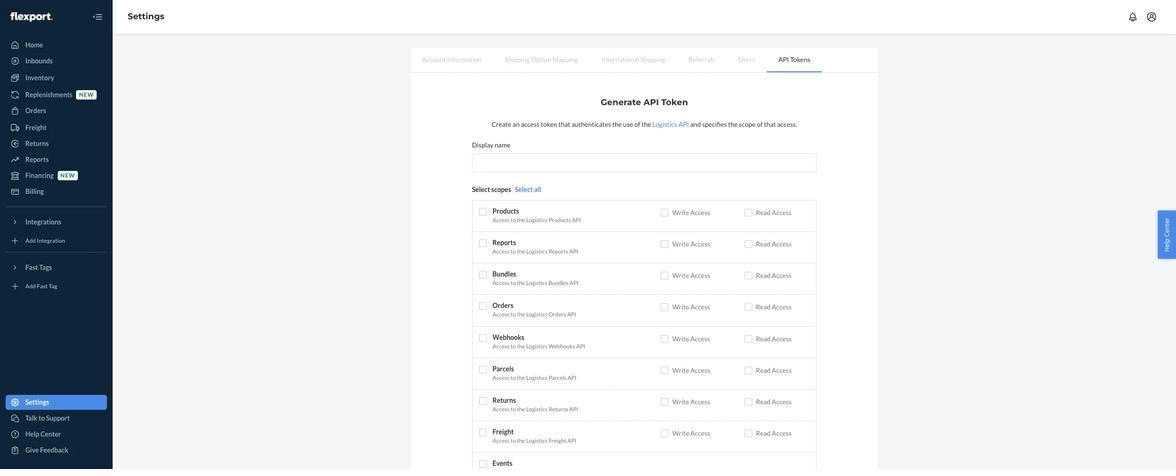 Task type: vqa. For each thing, say whether or not it's contained in the screenshot.
or
no



Task type: locate. For each thing, give the bounding box(es) containing it.
0 vertical spatial fast
[[25, 263, 38, 271]]

products access to the logistics products api
[[493, 207, 581, 224]]

tag
[[49, 283, 57, 290]]

that
[[559, 120, 571, 128], [765, 120, 776, 128]]

read
[[756, 209, 771, 217], [756, 240, 771, 248], [756, 272, 771, 280], [756, 303, 771, 311], [756, 335, 771, 343], [756, 366, 771, 374], [756, 398, 771, 406], [756, 429, 771, 437]]

write access for orders
[[673, 303, 711, 311]]

the up orders access to the logistics orders api
[[517, 280, 525, 287]]

0 horizontal spatial webhooks
[[493, 333, 525, 341]]

7 read access from the top
[[756, 398, 792, 406]]

reports for reports
[[25, 155, 49, 163]]

logistics for parcels
[[527, 374, 548, 381]]

reports link
[[6, 152, 107, 167]]

1 vertical spatial settings
[[25, 398, 49, 406]]

1 horizontal spatial orders
[[493, 302, 514, 310]]

reports inside reports link
[[25, 155, 49, 163]]

access
[[691, 209, 711, 217], [772, 209, 792, 217], [493, 217, 510, 224], [691, 240, 711, 248], [772, 240, 792, 248], [493, 248, 510, 255], [691, 272, 711, 280], [772, 272, 792, 280], [493, 280, 510, 287], [691, 303, 711, 311], [772, 303, 792, 311], [493, 311, 510, 318], [691, 335, 711, 343], [772, 335, 792, 343], [493, 343, 510, 350], [691, 366, 711, 374], [772, 366, 792, 374], [493, 374, 510, 381], [691, 398, 711, 406], [772, 398, 792, 406], [493, 406, 510, 413], [691, 429, 711, 437], [772, 429, 792, 437], [493, 437, 510, 444]]

1 read access from the top
[[756, 209, 792, 217]]

webhooks
[[493, 333, 525, 341], [549, 343, 576, 350]]

5 write access from the top
[[673, 335, 711, 343]]

fast left tag
[[37, 283, 48, 290]]

to inside parcels access to the logistics parcels api
[[511, 374, 516, 381]]

to up bundles access to the logistics bundles api
[[511, 248, 516, 255]]

parcels down "webhooks access to the logistics webhooks api"
[[493, 365, 514, 373]]

to up freight access to the logistics freight api
[[511, 406, 516, 413]]

users tab
[[727, 48, 767, 71]]

0 vertical spatial help
[[1163, 238, 1172, 252]]

2 shipping from the left
[[641, 55, 666, 63]]

1 vertical spatial help
[[25, 430, 39, 438]]

to
[[511, 217, 516, 224], [511, 248, 516, 255], [511, 280, 516, 287], [511, 311, 516, 318], [511, 343, 516, 350], [511, 374, 516, 381], [511, 406, 516, 413], [39, 414, 45, 422], [511, 437, 516, 444]]

logistics up freight access to the logistics freight api
[[527, 406, 548, 413]]

logistics inside reports access to the logistics reports api
[[527, 248, 548, 255]]

access inside products access to the logistics products api
[[493, 217, 510, 224]]

to inside reports access to the logistics reports api
[[511, 248, 516, 255]]

write access for freight
[[673, 429, 711, 437]]

talk to support button
[[6, 411, 107, 426]]

the inside "webhooks access to the logistics webhooks api"
[[517, 343, 525, 350]]

to down select scopes select all
[[511, 217, 516, 224]]

3 write access from the top
[[673, 272, 711, 280]]

international shipping tab
[[590, 48, 677, 71]]

3 read from the top
[[756, 272, 771, 280]]

the up bundles access to the logistics bundles api
[[517, 248, 525, 255]]

0 vertical spatial help center
[[1163, 218, 1172, 252]]

write for parcels
[[673, 366, 690, 374]]

0 vertical spatial center
[[1163, 218, 1172, 237]]

write for bundles
[[673, 272, 690, 280]]

orders down replenishments
[[25, 107, 46, 115]]

tab list containing account information
[[410, 48, 879, 73]]

fast
[[25, 263, 38, 271], [37, 283, 48, 290]]

0 vertical spatial orders
[[25, 107, 46, 115]]

logistics for bundles
[[527, 280, 548, 287]]

add left integration
[[25, 237, 36, 244]]

api tokens tab
[[767, 48, 823, 72]]

the inside products access to the logistics products api
[[517, 217, 525, 224]]

access inside returns access to the logistics returns api
[[493, 406, 510, 413]]

to inside "webhooks access to the logistics webhooks api"
[[511, 343, 516, 350]]

events
[[493, 459, 513, 467]]

1 vertical spatial returns
[[493, 396, 516, 404]]

3 write from the top
[[673, 272, 690, 280]]

1 horizontal spatial shipping
[[641, 55, 666, 63]]

access inside bundles access to the logistics bundles api
[[493, 280, 510, 287]]

2 vertical spatial reports
[[549, 248, 569, 255]]

the for parcels
[[517, 374, 525, 381]]

logistics inside products access to the logistics products api
[[527, 217, 548, 224]]

1 horizontal spatial help center
[[1163, 218, 1172, 252]]

to inside orders access to the logistics orders api
[[511, 311, 516, 318]]

the inside returns access to the logistics returns api
[[517, 406, 525, 413]]

1 vertical spatial freight
[[493, 428, 514, 436]]

4 write from the top
[[673, 303, 690, 311]]

read for bundles
[[756, 272, 771, 280]]

new
[[79, 91, 94, 98], [60, 172, 75, 179]]

0 vertical spatial reports
[[25, 155, 49, 163]]

new down reports link
[[60, 172, 75, 179]]

inbounds
[[25, 57, 53, 65]]

logistics up "webhooks access to the logistics webhooks api"
[[527, 311, 548, 318]]

orders for orders
[[25, 107, 46, 115]]

to up "webhooks access to the logistics webhooks api"
[[511, 311, 516, 318]]

logistics for products
[[527, 217, 548, 224]]

2 read access from the top
[[756, 240, 792, 248]]

reports up 'financing'
[[25, 155, 49, 163]]

shipping right international
[[641, 55, 666, 63]]

0 horizontal spatial that
[[559, 120, 571, 128]]

logistics down returns access to the logistics returns api
[[527, 437, 548, 444]]

0 horizontal spatial select
[[472, 186, 490, 194]]

0 vertical spatial new
[[79, 91, 94, 98]]

talk to support
[[25, 414, 70, 422]]

to up events
[[511, 437, 516, 444]]

home link
[[6, 38, 107, 53]]

the for returns
[[517, 406, 525, 413]]

logistics up orders access to the logistics orders api
[[527, 280, 548, 287]]

logistics inside "webhooks access to the logistics webhooks api"
[[527, 343, 548, 350]]

1 read from the top
[[756, 209, 771, 217]]

api inside products access to the logistics products api
[[572, 217, 581, 224]]

shipping option mapping tab
[[494, 48, 590, 71]]

4 read access from the top
[[756, 303, 792, 311]]

bundles
[[493, 270, 517, 278], [549, 280, 569, 287]]

to up returns access to the logistics returns api
[[511, 374, 516, 381]]

webhooks up parcels access to the logistics parcels api
[[549, 343, 576, 350]]

api for freight
[[568, 437, 577, 444]]

the inside bundles access to the logistics bundles api
[[517, 280, 525, 287]]

7 write from the top
[[673, 398, 690, 406]]

4 write access from the top
[[673, 303, 711, 311]]

to for bundles
[[511, 280, 516, 287]]

1 vertical spatial orders
[[493, 302, 514, 310]]

inbounds link
[[6, 54, 107, 69]]

1 horizontal spatial settings link
[[128, 11, 165, 22]]

8 write from the top
[[673, 429, 690, 437]]

select all button
[[515, 185, 542, 194]]

products up reports access to the logistics reports api
[[549, 217, 571, 224]]

to inside bundles access to the logistics bundles api
[[511, 280, 516, 287]]

0 vertical spatial add
[[25, 237, 36, 244]]

account information
[[422, 55, 482, 63]]

to inside freight access to the logistics freight api
[[511, 437, 516, 444]]

integration
[[37, 237, 65, 244]]

the inside freight access to the logistics freight api
[[517, 437, 525, 444]]

write for freight
[[673, 429, 690, 437]]

billing link
[[6, 184, 107, 199]]

the for reports
[[517, 248, 525, 255]]

to for parcels
[[511, 374, 516, 381]]

center inside button
[[1163, 218, 1172, 237]]

the inside orders access to the logistics orders api
[[517, 311, 525, 318]]

2 add from the top
[[25, 283, 36, 290]]

write
[[673, 209, 690, 217], [673, 240, 690, 248], [673, 272, 690, 280], [673, 303, 690, 311], [673, 335, 690, 343], [673, 366, 690, 374], [673, 398, 690, 406], [673, 429, 690, 437]]

api inside bundles access to the logistics bundles api
[[570, 280, 579, 287]]

reports
[[25, 155, 49, 163], [493, 239, 516, 247], [549, 248, 569, 255]]

of right scope
[[757, 120, 763, 128]]

add down fast tags
[[25, 283, 36, 290]]

logistics inside returns access to the logistics returns api
[[527, 406, 548, 413]]

2 write from the top
[[673, 240, 690, 248]]

parcels up returns access to the logistics returns api
[[549, 374, 567, 381]]

4 read from the top
[[756, 303, 771, 311]]

6 write access from the top
[[673, 366, 711, 374]]

2 horizontal spatial returns
[[549, 406, 569, 413]]

help center
[[1163, 218, 1172, 252], [25, 430, 61, 438]]

add for add integration
[[25, 237, 36, 244]]

freight access to the logistics freight api
[[493, 428, 577, 444]]

1 shipping from the left
[[505, 55, 530, 63]]

of
[[635, 120, 641, 128], [757, 120, 763, 128]]

that left access.
[[765, 120, 776, 128]]

freight down returns access to the logistics returns api
[[549, 437, 567, 444]]

the up parcels access to the logistics parcels api
[[517, 343, 525, 350]]

0 horizontal spatial orders
[[25, 107, 46, 115]]

1 horizontal spatial returns
[[493, 396, 516, 404]]

new for financing
[[60, 172, 75, 179]]

api for parcels
[[568, 374, 577, 381]]

1 vertical spatial reports
[[493, 239, 516, 247]]

of right use
[[635, 120, 641, 128]]

3 read access from the top
[[756, 272, 792, 280]]

0 vertical spatial products
[[493, 207, 519, 215]]

add fast tag
[[25, 283, 57, 290]]

api inside returns access to the logistics returns api
[[570, 406, 579, 413]]

write access
[[673, 209, 711, 217], [673, 240, 711, 248], [673, 272, 711, 280], [673, 303, 711, 311], [673, 335, 711, 343], [673, 366, 711, 374], [673, 398, 711, 406], [673, 429, 711, 437]]

to for products
[[511, 217, 516, 224]]

2 vertical spatial freight
[[549, 437, 567, 444]]

bundles down reports access to the logistics reports api
[[493, 270, 517, 278]]

returns
[[25, 139, 49, 147], [493, 396, 516, 404], [549, 406, 569, 413]]

1 vertical spatial new
[[60, 172, 75, 179]]

8 write access from the top
[[673, 429, 711, 437]]

1 vertical spatial fast
[[37, 283, 48, 290]]

returns down parcels access to the logistics parcels api
[[493, 396, 516, 404]]

logistics for orders
[[527, 311, 548, 318]]

write for webhooks
[[673, 335, 690, 343]]

to for orders
[[511, 311, 516, 318]]

0 vertical spatial bundles
[[493, 270, 517, 278]]

1 vertical spatial add
[[25, 283, 36, 290]]

the up freight access to the logistics freight api
[[517, 406, 525, 413]]

1 horizontal spatial center
[[1163, 218, 1172, 237]]

0 horizontal spatial parcels
[[493, 365, 514, 373]]

freight up returns link
[[25, 124, 47, 131]]

logistics for returns
[[527, 406, 548, 413]]

api
[[779, 55, 789, 63], [644, 97, 659, 108], [679, 120, 689, 128], [572, 217, 581, 224], [570, 248, 579, 255], [570, 280, 579, 287], [568, 311, 577, 318], [577, 343, 586, 350], [568, 374, 577, 381], [570, 406, 579, 413], [568, 437, 577, 444]]

0 vertical spatial returns
[[25, 139, 49, 147]]

0 vertical spatial settings
[[128, 11, 165, 22]]

write for reports
[[673, 240, 690, 248]]

5 read access from the top
[[756, 335, 792, 343]]

the up returns access to the logistics returns api
[[517, 374, 525, 381]]

5 write from the top
[[673, 335, 690, 343]]

the for webhooks
[[517, 343, 525, 350]]

to right talk
[[39, 414, 45, 422]]

returns link
[[6, 136, 107, 151]]

freight
[[25, 124, 47, 131], [493, 428, 514, 436], [549, 437, 567, 444]]

1 vertical spatial webhooks
[[549, 343, 576, 350]]

to up parcels access to the logistics parcels api
[[511, 343, 516, 350]]

logistics for freight
[[527, 437, 548, 444]]

select left all
[[515, 186, 533, 194]]

1 horizontal spatial help
[[1163, 238, 1172, 252]]

the left use
[[613, 120, 622, 128]]

write access for bundles
[[673, 272, 711, 280]]

center
[[1163, 218, 1172, 237], [41, 430, 61, 438]]

home
[[25, 41, 43, 49]]

6 read from the top
[[756, 366, 771, 374]]

0 horizontal spatial shipping
[[505, 55, 530, 63]]

to for reports
[[511, 248, 516, 255]]

access.
[[778, 120, 798, 128]]

access inside parcels access to the logistics parcels api
[[493, 374, 510, 381]]

1 horizontal spatial bundles
[[549, 280, 569, 287]]

api for returns
[[570, 406, 579, 413]]

0 horizontal spatial center
[[41, 430, 61, 438]]

None checkbox
[[480, 208, 487, 216], [661, 209, 669, 217], [480, 240, 487, 247], [661, 241, 669, 248], [745, 241, 753, 248], [661, 272, 669, 280], [480, 303, 487, 310], [661, 304, 669, 311], [745, 304, 753, 311], [480, 334, 487, 342], [661, 335, 669, 343], [661, 367, 669, 374], [661, 398, 669, 406], [480, 429, 487, 436], [745, 430, 753, 437], [480, 208, 487, 216], [661, 209, 669, 217], [480, 240, 487, 247], [661, 241, 669, 248], [745, 241, 753, 248], [661, 272, 669, 280], [480, 303, 487, 310], [661, 304, 669, 311], [745, 304, 753, 311], [480, 334, 487, 342], [661, 335, 669, 343], [661, 367, 669, 374], [661, 398, 669, 406], [480, 429, 487, 436], [745, 430, 753, 437]]

0 horizontal spatial reports
[[25, 155, 49, 163]]

new up orders link
[[79, 91, 94, 98]]

api inside parcels access to the logistics parcels api
[[568, 374, 577, 381]]

api inside "webhooks access to the logistics webhooks api"
[[577, 343, 586, 350]]

tab list
[[410, 48, 879, 73]]

inventory
[[25, 74, 54, 82]]

None text field
[[472, 154, 817, 172]]

8 read from the top
[[756, 429, 771, 437]]

fast inside dropdown button
[[25, 263, 38, 271]]

select left scopes
[[472, 186, 490, 194]]

referrals tab
[[677, 48, 727, 71]]

0 horizontal spatial freight
[[25, 124, 47, 131]]

0 horizontal spatial help
[[25, 430, 39, 438]]

orders down bundles access to the logistics bundles api
[[493, 302, 514, 310]]

1 horizontal spatial that
[[765, 120, 776, 128]]

all
[[535, 186, 542, 194]]

fast left tags
[[25, 263, 38, 271]]

1 horizontal spatial select
[[515, 186, 533, 194]]

the inside parcels access to the logistics parcels api
[[517, 374, 525, 381]]

0 horizontal spatial of
[[635, 120, 641, 128]]

0 horizontal spatial returns
[[25, 139, 49, 147]]

returns down freight link
[[25, 139, 49, 147]]

help center button
[[1159, 210, 1177, 259]]

products
[[493, 207, 519, 215], [549, 217, 571, 224]]

orders up "webhooks access to the logistics webhooks api"
[[549, 311, 567, 318]]

returns up freight access to the logistics freight api
[[549, 406, 569, 413]]

0 horizontal spatial products
[[493, 207, 519, 215]]

shipping
[[505, 55, 530, 63], [641, 55, 666, 63]]

create
[[492, 120, 512, 128]]

reports for reports access to the logistics reports api
[[493, 239, 516, 247]]

products down select scopes select all
[[493, 207, 519, 215]]

write for products
[[673, 209, 690, 217]]

1 add from the top
[[25, 237, 36, 244]]

7 read from the top
[[756, 398, 771, 406]]

logistics inside bundles access to the logistics bundles api
[[527, 280, 548, 287]]

7 write access from the top
[[673, 398, 711, 406]]

parcels
[[493, 365, 514, 373], [549, 374, 567, 381]]

logistics up reports access to the logistics reports api
[[527, 217, 548, 224]]

freight up events
[[493, 428, 514, 436]]

orders access to the logistics orders api
[[493, 302, 577, 318]]

add inside 'link'
[[25, 283, 36, 290]]

api for reports
[[570, 248, 579, 255]]

logistics up parcels access to the logistics parcels api
[[527, 343, 548, 350]]

the for freight
[[517, 437, 525, 444]]

1 vertical spatial center
[[41, 430, 61, 438]]

1 write from the top
[[673, 209, 690, 217]]

0 horizontal spatial help center
[[25, 430, 61, 438]]

None checkbox
[[745, 209, 753, 217], [480, 271, 487, 279], [745, 272, 753, 280], [745, 335, 753, 343], [480, 366, 487, 373], [745, 367, 753, 374], [480, 397, 487, 405], [745, 398, 753, 406], [661, 430, 669, 437], [480, 460, 487, 468], [745, 209, 753, 217], [480, 271, 487, 279], [745, 272, 753, 280], [745, 335, 753, 343], [480, 366, 487, 373], [745, 367, 753, 374], [480, 397, 487, 405], [745, 398, 753, 406], [661, 430, 669, 437], [480, 460, 487, 468]]

support
[[46, 414, 70, 422]]

2 horizontal spatial freight
[[549, 437, 567, 444]]

reports down products access to the logistics products api
[[493, 239, 516, 247]]

logistics up returns access to the logistics returns api
[[527, 374, 548, 381]]

that right token
[[559, 120, 571, 128]]

to inside products access to the logistics products api
[[511, 217, 516, 224]]

shipping left "option"
[[505, 55, 530, 63]]

fast tags button
[[6, 260, 107, 275]]

select
[[472, 186, 490, 194], [515, 186, 533, 194]]

8 read access from the top
[[756, 429, 792, 437]]

0 vertical spatial webhooks
[[493, 333, 525, 341]]

1 write access from the top
[[673, 209, 711, 217]]

read access
[[756, 209, 792, 217], [756, 240, 792, 248], [756, 272, 792, 280], [756, 303, 792, 311], [756, 335, 792, 343], [756, 366, 792, 374], [756, 398, 792, 406], [756, 429, 792, 437]]

token
[[662, 97, 689, 108]]

select scopes select all
[[472, 186, 542, 194]]

the down returns access to the logistics returns api
[[517, 437, 525, 444]]

1 horizontal spatial reports
[[493, 239, 516, 247]]

access inside orders access to the logistics orders api
[[493, 311, 510, 318]]

api inside 'tab'
[[779, 55, 789, 63]]

2 write access from the top
[[673, 240, 711, 248]]

the for bundles
[[517, 280, 525, 287]]

2 of from the left
[[757, 120, 763, 128]]

generate api token
[[601, 97, 689, 108]]

api inside reports access to the logistics reports api
[[570, 248, 579, 255]]

to inside returns access to the logistics returns api
[[511, 406, 516, 413]]

webhooks down orders access to the logistics orders api
[[493, 333, 525, 341]]

create an access token that authenticates the use of the logistics api and specifies the scope of that access.
[[492, 120, 798, 128]]

bundles up orders access to the logistics orders api
[[549, 280, 569, 287]]

2 vertical spatial orders
[[549, 311, 567, 318]]

the up "webhooks access to the logistics webhooks api"
[[517, 311, 525, 318]]

replenishments
[[25, 91, 73, 99]]

5 read from the top
[[756, 335, 771, 343]]

logistics
[[653, 120, 678, 128], [527, 217, 548, 224], [527, 248, 548, 255], [527, 280, 548, 287], [527, 311, 548, 318], [527, 343, 548, 350], [527, 374, 548, 381], [527, 406, 548, 413], [527, 437, 548, 444]]

logistics inside orders access to the logistics orders api
[[527, 311, 548, 318]]

parcels access to the logistics parcels api
[[493, 365, 577, 381]]

to up orders access to the logistics orders api
[[511, 280, 516, 287]]

logistics inside parcels access to the logistics parcels api
[[527, 374, 548, 381]]

the inside reports access to the logistics reports api
[[517, 248, 525, 255]]

logistics for reports
[[527, 248, 548, 255]]

scope
[[739, 120, 756, 128]]

6 write from the top
[[673, 366, 690, 374]]

1 horizontal spatial parcels
[[549, 374, 567, 381]]

reports up bundles access to the logistics bundles api
[[549, 248, 569, 255]]

1 horizontal spatial of
[[757, 120, 763, 128]]

0 horizontal spatial new
[[60, 172, 75, 179]]

access
[[521, 120, 540, 128]]

1 vertical spatial settings link
[[6, 395, 107, 410]]

the
[[613, 120, 622, 128], [642, 120, 652, 128], [729, 120, 738, 128], [517, 217, 525, 224], [517, 248, 525, 255], [517, 280, 525, 287], [517, 311, 525, 318], [517, 343, 525, 350], [517, 374, 525, 381], [517, 406, 525, 413], [517, 437, 525, 444]]

settings
[[128, 11, 165, 22], [25, 398, 49, 406]]

6 read access from the top
[[756, 366, 792, 374]]

help
[[1163, 238, 1172, 252], [25, 430, 39, 438]]

1 vertical spatial parcels
[[549, 374, 567, 381]]

logistics inside freight access to the logistics freight api
[[527, 437, 548, 444]]

settings link
[[128, 11, 165, 22], [6, 395, 107, 410]]

2 read from the top
[[756, 240, 771, 248]]

0 vertical spatial settings link
[[128, 11, 165, 22]]

the up reports access to the logistics reports api
[[517, 217, 525, 224]]

api inside orders access to the logistics orders api
[[568, 311, 577, 318]]

0 vertical spatial freight
[[25, 124, 47, 131]]

logistics up bundles access to the logistics bundles api
[[527, 248, 548, 255]]

logistics for webhooks
[[527, 343, 548, 350]]

1 horizontal spatial freight
[[493, 428, 514, 436]]

1 horizontal spatial new
[[79, 91, 94, 98]]

api inside freight access to the logistics freight api
[[568, 437, 577, 444]]

1 vertical spatial products
[[549, 217, 571, 224]]



Task type: describe. For each thing, give the bounding box(es) containing it.
authenticates
[[572, 120, 612, 128]]

api for bundles
[[570, 280, 579, 287]]

write for orders
[[673, 303, 690, 311]]

use
[[624, 120, 634, 128]]

international shipping
[[602, 55, 666, 63]]

read for freight
[[756, 429, 771, 437]]

give feedback
[[25, 446, 68, 454]]

help center inside help center button
[[1163, 218, 1172, 252]]

the for products
[[517, 217, 525, 224]]

1 select from the left
[[472, 186, 490, 194]]

write for returns
[[673, 398, 690, 406]]

shipping inside tab
[[505, 55, 530, 63]]

read access for reports
[[756, 240, 792, 248]]

api for products
[[572, 217, 581, 224]]

orders link
[[6, 103, 107, 118]]

the right use
[[642, 120, 652, 128]]

1 horizontal spatial webhooks
[[549, 343, 576, 350]]

referrals
[[689, 55, 715, 63]]

fast tags
[[25, 263, 52, 271]]

1 of from the left
[[635, 120, 641, 128]]

write access for reports
[[673, 240, 711, 248]]

inventory link
[[6, 70, 107, 85]]

access inside reports access to the logistics reports api
[[493, 248, 510, 255]]

account information tab
[[410, 48, 494, 71]]

the for orders
[[517, 311, 525, 318]]

read access for returns
[[756, 398, 792, 406]]

feedback
[[40, 446, 68, 454]]

api for orders
[[568, 311, 577, 318]]

information
[[447, 55, 482, 63]]

mapping
[[553, 55, 578, 63]]

users
[[739, 55, 756, 63]]

token
[[541, 120, 558, 128]]

logistics api link
[[653, 120, 689, 128]]

read for returns
[[756, 398, 771, 406]]

open account menu image
[[1147, 11, 1158, 23]]

freight link
[[6, 120, 107, 135]]

name
[[495, 141, 511, 149]]

returns access to the logistics returns api
[[493, 396, 579, 413]]

add integration link
[[6, 233, 107, 248]]

an
[[513, 120, 520, 128]]

2 that from the left
[[765, 120, 776, 128]]

to for returns
[[511, 406, 516, 413]]

write access for products
[[673, 209, 711, 217]]

read for reports
[[756, 240, 771, 248]]

talk
[[25, 414, 37, 422]]

access inside "webhooks access to the logistics webhooks api"
[[493, 343, 510, 350]]

give
[[25, 446, 39, 454]]

integrations button
[[6, 215, 107, 230]]

write access for parcels
[[673, 366, 711, 374]]

write access for returns
[[673, 398, 711, 406]]

new for replenishments
[[79, 91, 94, 98]]

read for orders
[[756, 303, 771, 311]]

flexport logo image
[[10, 12, 53, 21]]

orders for orders access to the logistics orders api
[[493, 302, 514, 310]]

scopes
[[492, 186, 511, 194]]

bundles access to the logistics bundles api
[[493, 270, 579, 287]]

option
[[531, 55, 552, 63]]

read access for orders
[[756, 303, 792, 311]]

financing
[[25, 171, 54, 179]]

integrations
[[25, 218, 61, 226]]

0 horizontal spatial bundles
[[493, 270, 517, 278]]

freight for freight access to the logistics freight api
[[493, 428, 514, 436]]

account
[[422, 55, 446, 63]]

1 that from the left
[[559, 120, 571, 128]]

write access for webhooks
[[673, 335, 711, 343]]

help inside button
[[1163, 238, 1172, 252]]

display name
[[472, 141, 511, 149]]

billing
[[25, 187, 44, 195]]

display
[[472, 141, 494, 149]]

0 horizontal spatial settings
[[25, 398, 49, 406]]

add for add fast tag
[[25, 283, 36, 290]]

add integration
[[25, 237, 65, 244]]

to inside button
[[39, 414, 45, 422]]

1 vertical spatial bundles
[[549, 280, 569, 287]]

1 horizontal spatial settings
[[128, 11, 165, 22]]

read for webhooks
[[756, 335, 771, 343]]

returns for returns
[[25, 139, 49, 147]]

close navigation image
[[92, 11, 103, 23]]

generate
[[601, 97, 642, 108]]

shipping inside tab
[[641, 55, 666, 63]]

to for webhooks
[[511, 343, 516, 350]]

help center link
[[6, 427, 107, 442]]

fast inside 'link'
[[37, 283, 48, 290]]

read access for parcels
[[756, 366, 792, 374]]

2 vertical spatial returns
[[549, 406, 569, 413]]

1 vertical spatial help center
[[25, 430, 61, 438]]

read access for bundles
[[756, 272, 792, 280]]

the left scope
[[729, 120, 738, 128]]

freight for freight
[[25, 124, 47, 131]]

to for freight
[[511, 437, 516, 444]]

2 horizontal spatial reports
[[549, 248, 569, 255]]

2 select from the left
[[515, 186, 533, 194]]

0 vertical spatial parcels
[[493, 365, 514, 373]]

api tokens
[[779, 55, 811, 63]]

access inside freight access to the logistics freight api
[[493, 437, 510, 444]]

api for webhooks
[[577, 343, 586, 350]]

and
[[691, 120, 701, 128]]

international
[[602, 55, 640, 63]]

give feedback button
[[6, 443, 107, 458]]

read access for products
[[756, 209, 792, 217]]

0 horizontal spatial settings link
[[6, 395, 107, 410]]

read access for freight
[[756, 429, 792, 437]]

specifies
[[703, 120, 727, 128]]

open notifications image
[[1128, 11, 1139, 23]]

reports access to the logistics reports api
[[493, 239, 579, 255]]

read for products
[[756, 209, 771, 217]]

read for parcels
[[756, 366, 771, 374]]

shipping option mapping
[[505, 55, 578, 63]]

read access for webhooks
[[756, 335, 792, 343]]

webhooks access to the logistics webhooks api
[[493, 333, 586, 350]]

logistics down "token"
[[653, 120, 678, 128]]

tags
[[39, 263, 52, 271]]

2 horizontal spatial orders
[[549, 311, 567, 318]]

returns for returns access to the logistics returns api
[[493, 396, 516, 404]]

tokens
[[791, 55, 811, 63]]

1 horizontal spatial products
[[549, 217, 571, 224]]

add fast tag link
[[6, 279, 107, 294]]



